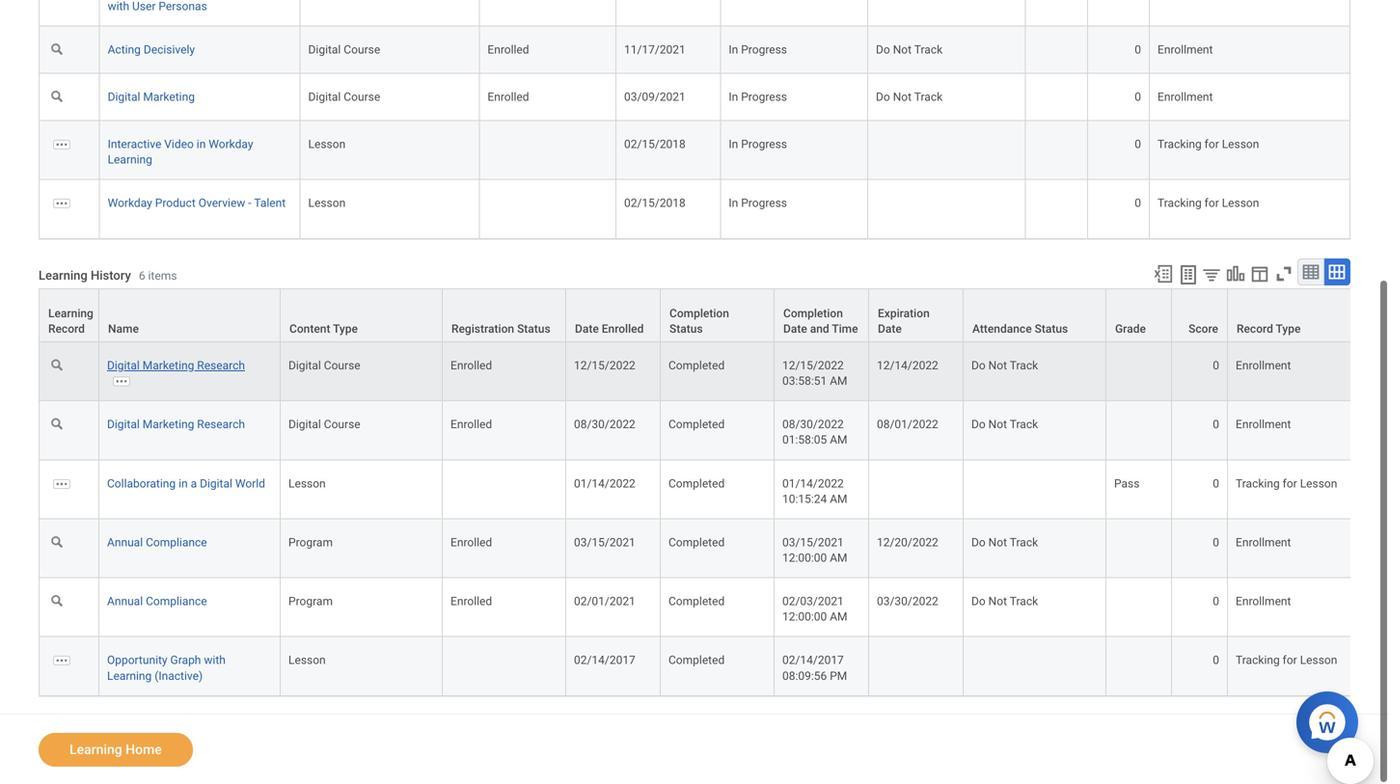 Task type: locate. For each thing, give the bounding box(es) containing it.
6 row from the top
[[39, 289, 1390, 344]]

1 vertical spatial research
[[197, 418, 245, 432]]

not for 12/20/2022
[[989, 536, 1008, 550]]

3 completed element from the top
[[669, 473, 725, 491]]

1 horizontal spatial in
[[197, 138, 206, 151]]

grade
[[1116, 322, 1147, 336]]

0 vertical spatial program element
[[289, 532, 333, 550]]

am inside the '12/15/2022 03:58:51 am'
[[830, 375, 848, 388]]

1 vertical spatial annual compliance
[[107, 595, 207, 609]]

1 horizontal spatial workday
[[209, 138, 253, 151]]

in left a
[[179, 477, 188, 491]]

research
[[197, 359, 245, 373], [197, 418, 245, 432]]

02/14/2017 08:09:56 pm
[[783, 654, 848, 683]]

2 01/14/2022 from the left
[[783, 477, 844, 491]]

01/14/2022 for 01/14/2022
[[574, 477, 636, 491]]

digital marketing research for 12/15/2022
[[107, 359, 245, 373]]

digital course element for 11/17/2021
[[308, 39, 380, 56]]

1 vertical spatial program
[[289, 595, 333, 609]]

course
[[344, 43, 380, 56], [344, 90, 380, 104], [324, 359, 361, 373], [324, 418, 361, 432]]

6 completed element from the top
[[669, 650, 725, 668]]

lesson
[[308, 138, 346, 151], [1223, 138, 1260, 151], [308, 197, 346, 210], [1223, 197, 1260, 210], [289, 477, 326, 491], [1301, 477, 1338, 491], [289, 654, 326, 668], [1301, 654, 1338, 668]]

not for 08/01/2022
[[989, 418, 1008, 432]]

2 08/30/2022 from the left
[[783, 418, 844, 432]]

12 row from the top
[[39, 638, 1390, 697]]

08/30/2022 down date enrolled
[[574, 418, 636, 432]]

program
[[289, 536, 333, 550], [289, 595, 333, 609]]

0 horizontal spatial 01/14/2022
[[574, 477, 636, 491]]

2 type from the left
[[1277, 322, 1302, 336]]

marketing down decisively
[[143, 90, 195, 104]]

record left name
[[48, 322, 85, 336]]

expiration
[[878, 307, 930, 320]]

0 vertical spatial annual compliance link
[[107, 532, 207, 550]]

1 vertical spatial in
[[179, 477, 188, 491]]

completion right date enrolled column header
[[670, 307, 730, 320]]

completed for 02/01/2021
[[669, 595, 725, 609]]

learning down opportunity
[[107, 670, 152, 683]]

2 row from the top
[[39, 26, 1351, 74]]

12:00:00
[[783, 552, 827, 565], [783, 611, 827, 624]]

1 status from the left
[[517, 322, 551, 336]]

do
[[876, 43, 891, 56], [876, 90, 891, 104], [972, 359, 986, 373], [972, 418, 986, 432], [972, 536, 986, 550], [972, 595, 986, 609]]

digital marketing research link
[[107, 355, 245, 373], [107, 414, 245, 432]]

0 horizontal spatial date
[[575, 322, 599, 336]]

annual compliance link for 03/15/2021
[[107, 532, 207, 550]]

2 02/14/2017 from the left
[[783, 654, 844, 668]]

4 completed element from the top
[[669, 532, 725, 550]]

12:00:00 inside the 03/15/2021 12:00:00 am
[[783, 552, 827, 565]]

1 vertical spatial program element
[[289, 591, 333, 609]]

digital course
[[308, 43, 380, 56], [308, 90, 380, 104], [289, 359, 361, 373], [289, 418, 361, 432]]

3 date from the left
[[878, 322, 902, 336]]

2 research from the top
[[197, 418, 245, 432]]

annual up opportunity
[[107, 595, 143, 609]]

research for 08/30/2022
[[197, 418, 245, 432]]

click to view/edit grid preferences image
[[1250, 263, 1271, 285]]

enrollment element
[[1158, 39, 1214, 56], [1158, 86, 1214, 104], [1237, 355, 1292, 373], [1237, 414, 1292, 432], [1237, 532, 1292, 550], [1237, 591, 1292, 609]]

01/14/2022 10:15:24 am
[[783, 477, 848, 506]]

in progress for interactive video in workday learning
[[729, 138, 788, 151]]

in
[[729, 43, 739, 56], [729, 90, 739, 104], [729, 138, 739, 151], [729, 197, 739, 210]]

0 horizontal spatial 08/30/2022
[[574, 418, 636, 432]]

02/14/2017 for 02/14/2017
[[574, 654, 636, 668]]

02/15/2018
[[625, 138, 686, 151], [625, 197, 686, 210]]

marketing down name column header
[[143, 359, 194, 373]]

pm
[[830, 670, 848, 683]]

compliance down collaborating in a digital world
[[146, 536, 207, 550]]

status right the registration
[[517, 322, 551, 336]]

am inside 02/03/2021 12:00:00 am
[[830, 611, 848, 624]]

track for 12/14/2022
[[1010, 359, 1039, 373]]

row containing collaborating in a digital world
[[39, 461, 1390, 520]]

08/30/2022 up 01:58:05
[[783, 418, 844, 432]]

3 in progress element from the top
[[729, 134, 788, 151]]

02/14/2017 down 02/01/2021
[[574, 654, 636, 668]]

2 compliance from the top
[[146, 595, 207, 609]]

enrollment for 12/14/2022
[[1237, 359, 1292, 373]]

1 horizontal spatial 08/30/2022
[[783, 418, 844, 432]]

1 in from the top
[[729, 43, 739, 56]]

1 horizontal spatial completion
[[784, 307, 844, 320]]

5 completed element from the top
[[669, 591, 725, 609]]

research down name column header
[[197, 359, 245, 373]]

registration status
[[452, 322, 551, 336]]

1 12:00:00 from the top
[[783, 552, 827, 565]]

0 vertical spatial digital marketing research link
[[107, 355, 245, 373]]

graph
[[170, 654, 201, 668]]

digital marketing research up collaborating in a digital world link
[[107, 418, 245, 432]]

11 row from the top
[[39, 579, 1390, 638]]

not
[[894, 43, 912, 56], [894, 90, 912, 104], [989, 359, 1008, 373], [989, 418, 1008, 432], [989, 536, 1008, 550], [989, 595, 1008, 609]]

1 horizontal spatial record
[[1237, 322, 1274, 336]]

1 horizontal spatial 01/14/2022
[[783, 477, 844, 491]]

digital marketing research link up collaborating in a digital world link
[[107, 414, 245, 432]]

0 vertical spatial marketing
[[143, 90, 195, 104]]

1 02/15/2018 from the top
[[625, 138, 686, 151]]

1 horizontal spatial 02/14/2017
[[783, 654, 844, 668]]

1 02/14/2017 from the left
[[574, 654, 636, 668]]

1 type from the left
[[333, 322, 358, 336]]

type for record type
[[1277, 322, 1302, 336]]

name button
[[99, 290, 280, 342]]

4 am from the top
[[830, 552, 848, 565]]

2 12/15/2022 from the left
[[783, 359, 844, 373]]

completion inside completion date and time
[[784, 307, 844, 320]]

2 12:00:00 from the top
[[783, 611, 827, 624]]

enrollment
[[1158, 43, 1214, 56], [1158, 90, 1214, 104], [1237, 359, 1292, 373], [1237, 418, 1292, 432], [1237, 536, 1292, 550], [1237, 595, 1292, 609]]

0 horizontal spatial 02/14/2017
[[574, 654, 636, 668]]

9 row from the top
[[39, 461, 1390, 520]]

type for content type
[[333, 322, 358, 336]]

2 in from the top
[[729, 90, 739, 104]]

program element for 03/15/2021
[[289, 532, 333, 550]]

completion date and time
[[784, 307, 859, 336]]

digital marketing research link for 12/15/2022
[[107, 355, 245, 373]]

2 03/15/2021 from the left
[[783, 536, 844, 550]]

research up the 'world'
[[197, 418, 245, 432]]

0 horizontal spatial completion
[[670, 307, 730, 320]]

5 am from the top
[[830, 611, 848, 624]]

3 row from the top
[[39, 74, 1351, 121]]

02/15/2018 for row containing interactive video in workday learning
[[625, 138, 686, 151]]

1 vertical spatial annual compliance link
[[107, 591, 207, 609]]

08/30/2022
[[574, 418, 636, 432], [783, 418, 844, 432]]

2 vertical spatial marketing
[[143, 418, 194, 432]]

2 annual from the top
[[107, 595, 143, 609]]

2 in progress from the top
[[729, 90, 788, 104]]

0 horizontal spatial status
[[517, 322, 551, 336]]

program for 02/01/2021
[[289, 595, 333, 609]]

progress for acting decisively
[[742, 43, 788, 56]]

video
[[164, 138, 194, 151]]

learning up learning record "popup button"
[[39, 269, 88, 283]]

completed for 01/14/2022
[[669, 477, 725, 491]]

do not track element
[[876, 39, 943, 56], [876, 86, 943, 104], [972, 355, 1039, 373], [972, 414, 1039, 432], [972, 532, 1039, 550], [972, 591, 1039, 609]]

in progress
[[729, 43, 788, 56], [729, 90, 788, 104], [729, 138, 788, 151], [729, 197, 788, 210]]

decisively
[[144, 43, 195, 56]]

02/03/2021
[[783, 595, 844, 609]]

row containing opportunity graph with learning (inactive)
[[39, 638, 1390, 697]]

12/15/2022 inside the '12/15/2022 03:58:51 am'
[[783, 359, 844, 373]]

digital course for 08/30/2022
[[289, 418, 361, 432]]

am inside '08/30/2022 01:58:05 am'
[[830, 434, 848, 447]]

2 program from the top
[[289, 595, 333, 609]]

2 horizontal spatial status
[[1035, 322, 1069, 336]]

completed element for 01/14/2022
[[669, 473, 725, 491]]

annual compliance link down collaborating
[[107, 532, 207, 550]]

1 record from the left
[[48, 322, 85, 336]]

0 vertical spatial research
[[197, 359, 245, 373]]

workday left product
[[108, 197, 152, 210]]

interactive
[[108, 138, 162, 151]]

completed for 08/30/2022
[[669, 418, 725, 432]]

do not track for 12/20/2022
[[972, 536, 1039, 550]]

completed element for 12/15/2022
[[669, 355, 725, 373]]

1 am from the top
[[830, 375, 848, 388]]

1 completion from the left
[[670, 307, 730, 320]]

date left "and"
[[784, 322, 808, 336]]

1 annual from the top
[[107, 536, 143, 550]]

completed element
[[669, 355, 725, 373], [669, 414, 725, 432], [669, 473, 725, 491], [669, 532, 725, 550], [669, 591, 725, 609], [669, 650, 725, 668]]

learning record column header
[[39, 289, 99, 344]]

date enrolled button
[[567, 290, 660, 342]]

digital marketing research
[[107, 359, 245, 373], [107, 418, 245, 432]]

enrollment element for 12/20/2022
[[1237, 532, 1292, 550]]

score column header
[[1173, 289, 1229, 344]]

collaborating
[[107, 477, 176, 491]]

1 12/15/2022 from the left
[[574, 359, 636, 373]]

overview
[[199, 197, 245, 210]]

02/15/2018 for row containing workday product overview - talent
[[625, 197, 686, 210]]

5 row from the top
[[39, 180, 1351, 239]]

learning inside learning home button
[[69, 742, 122, 758]]

workday
[[209, 138, 253, 151], [108, 197, 152, 210]]

compliance up graph
[[146, 595, 207, 609]]

01/14/2022
[[574, 477, 636, 491], [783, 477, 844, 491]]

enrollment element for 03/30/2022
[[1237, 591, 1292, 609]]

4 in progress element from the top
[[729, 193, 788, 210]]

date down "expiration"
[[878, 322, 902, 336]]

annual for 02/01/2021
[[107, 595, 143, 609]]

track
[[915, 43, 943, 56], [915, 90, 943, 104], [1010, 359, 1039, 373], [1010, 418, 1039, 432], [1010, 536, 1039, 550], [1010, 595, 1039, 609]]

2 date from the left
[[784, 322, 808, 336]]

annual compliance up opportunity
[[107, 595, 207, 609]]

not for 12/14/2022
[[989, 359, 1008, 373]]

workday product overview - talent link
[[108, 193, 286, 210]]

1 annual compliance link from the top
[[107, 532, 207, 550]]

3 progress from the top
[[742, 138, 788, 151]]

08/30/2022 for 08/30/2022
[[574, 418, 636, 432]]

tracking
[[1158, 138, 1202, 151], [1158, 197, 1202, 210], [1237, 477, 1281, 491], [1237, 654, 1281, 668]]

1 annual compliance from the top
[[107, 536, 207, 550]]

in progress element for digital marketing
[[729, 86, 788, 104]]

am up 02/03/2021
[[830, 552, 848, 565]]

01:58:05
[[783, 434, 827, 447]]

am for 12/15/2022
[[830, 375, 848, 388]]

attendance status column header
[[964, 289, 1107, 344]]

am right 03:58:51
[[830, 375, 848, 388]]

1 digital marketing research link from the top
[[107, 355, 245, 373]]

completion date and time column header
[[775, 289, 870, 344]]

1 horizontal spatial status
[[670, 322, 703, 336]]

0 vertical spatial compliance
[[146, 536, 207, 550]]

0 vertical spatial program
[[289, 536, 333, 550]]

type inside content type popup button
[[333, 322, 358, 336]]

do for 12/20/2022
[[972, 536, 986, 550]]

enrolled element
[[488, 39, 530, 56], [488, 86, 530, 104], [451, 355, 492, 373], [451, 414, 492, 432], [451, 532, 492, 550], [451, 591, 492, 609]]

0
[[1135, 43, 1142, 56], [1135, 90, 1142, 104], [1135, 138, 1142, 151], [1135, 197, 1142, 210], [1214, 359, 1220, 373], [1214, 418, 1220, 432], [1214, 477, 1220, 491], [1214, 536, 1220, 550], [1214, 595, 1220, 609], [1214, 654, 1220, 668]]

03/30/2022
[[877, 595, 939, 609]]

1 vertical spatial digital marketing research link
[[107, 414, 245, 432]]

1 08/30/2022 from the left
[[574, 418, 636, 432]]

do not track for 03/30/2022
[[972, 595, 1039, 609]]

08/30/2022 inside '08/30/2022 01:58:05 am'
[[783, 418, 844, 432]]

2 completed element from the top
[[669, 414, 725, 432]]

0 vertical spatial annual
[[107, 536, 143, 550]]

3 status from the left
[[1035, 322, 1069, 336]]

3 am from the top
[[830, 493, 848, 506]]

digital course element
[[308, 39, 380, 56], [308, 86, 380, 104], [289, 355, 361, 373], [289, 414, 361, 432]]

fullscreen image
[[1274, 263, 1295, 285]]

digital marketing research down name column header
[[107, 359, 245, 373]]

12:00:00 for 02/03/2021 12:00:00 am
[[783, 611, 827, 624]]

2 digital marketing research link from the top
[[107, 414, 245, 432]]

03/15/2021 down 10:15:24
[[783, 536, 844, 550]]

digital marketing research for 08/30/2022
[[107, 418, 245, 432]]

0 vertical spatial workday
[[209, 138, 253, 151]]

08:09:56
[[783, 670, 827, 683]]

learning down interactive
[[108, 153, 152, 167]]

1 vertical spatial digital marketing research
[[107, 418, 245, 432]]

toolbar
[[1145, 259, 1351, 289]]

5 completed from the top
[[669, 595, 725, 609]]

tracking for lesson element
[[1158, 134, 1260, 151], [1158, 193, 1260, 210], [1237, 473, 1338, 491], [1237, 650, 1338, 668]]

registration status column header
[[443, 289, 567, 344]]

status inside completion status
[[670, 322, 703, 336]]

6 completed from the top
[[669, 654, 725, 668]]

workday assistant region
[[1297, 684, 1367, 754]]

4 completed from the top
[[669, 536, 725, 550]]

tracking for lesson
[[1158, 138, 1260, 151], [1158, 197, 1260, 210], [1237, 477, 1338, 491], [1237, 654, 1338, 668]]

01/14/2022 inside 01/14/2022 10:15:24 am
[[783, 477, 844, 491]]

lesson element
[[308, 134, 346, 151], [308, 193, 346, 210], [289, 473, 326, 491], [289, 650, 326, 668]]

learning inside learning record "popup button"
[[48, 307, 93, 320]]

2 annual compliance link from the top
[[107, 591, 207, 609]]

1 progress from the top
[[742, 43, 788, 56]]

row
[[39, 0, 1351, 26], [39, 26, 1351, 74], [39, 74, 1351, 121], [39, 121, 1351, 180], [39, 180, 1351, 239], [39, 289, 1390, 344], [39, 343, 1390, 402], [39, 402, 1390, 461], [39, 461, 1390, 520], [39, 520, 1390, 579], [39, 579, 1390, 638], [39, 638, 1390, 697]]

digital marketing research link for 08/30/2022
[[107, 414, 245, 432]]

record type button
[[1229, 290, 1390, 342]]

course for 08/30/2022
[[324, 418, 361, 432]]

opportunity graph with learning (inactive)
[[107, 654, 226, 683]]

do not track
[[876, 43, 943, 56], [876, 90, 943, 104], [972, 359, 1039, 373], [972, 418, 1039, 432], [972, 536, 1039, 550], [972, 595, 1039, 609]]

compliance
[[146, 536, 207, 550], [146, 595, 207, 609]]

2 horizontal spatial date
[[878, 322, 902, 336]]

1 horizontal spatial type
[[1277, 322, 1302, 336]]

1 03/15/2021 from the left
[[574, 536, 636, 550]]

digital
[[308, 43, 341, 56], [108, 90, 140, 104], [308, 90, 341, 104], [107, 359, 140, 373], [289, 359, 321, 373], [107, 418, 140, 432], [289, 418, 321, 432], [200, 477, 233, 491]]

1 vertical spatial marketing
[[143, 359, 194, 373]]

03/15/2021 inside the 03/15/2021 12:00:00 am
[[783, 536, 844, 550]]

am inside the 03/15/2021 12:00:00 am
[[830, 552, 848, 565]]

learning left home
[[69, 742, 122, 758]]

annual compliance link
[[107, 532, 207, 550], [107, 591, 207, 609]]

enrolled element for 02/01/2021
[[451, 591, 492, 609]]

learning inside opportunity graph with learning (inactive)
[[107, 670, 152, 683]]

2 am from the top
[[830, 434, 848, 447]]

status right attendance
[[1035, 322, 1069, 336]]

program element
[[289, 532, 333, 550], [289, 591, 333, 609]]

2 02/15/2018 from the top
[[625, 197, 686, 210]]

do not track element for 03/30/2022
[[972, 591, 1039, 609]]

0 horizontal spatial record
[[48, 322, 85, 336]]

record right score
[[1237, 322, 1274, 336]]

1 completed from the top
[[669, 359, 725, 373]]

03/15/2021 up 02/01/2021
[[574, 536, 636, 550]]

1 vertical spatial 12:00:00
[[783, 611, 827, 624]]

enrollment element for 12/14/2022
[[1237, 355, 1292, 373]]

2 in progress element from the top
[[729, 86, 788, 104]]

grade button
[[1107, 290, 1172, 342]]

record
[[48, 322, 85, 336], [1237, 322, 1274, 336]]

type right the content
[[333, 322, 358, 336]]

type
[[333, 322, 358, 336], [1277, 322, 1302, 336]]

3 in progress from the top
[[729, 138, 788, 151]]

completed for 12/15/2022
[[669, 359, 725, 373]]

date inside expiration date
[[878, 322, 902, 336]]

1 date from the left
[[575, 322, 599, 336]]

4 in progress from the top
[[729, 197, 788, 210]]

in progress for acting decisively
[[729, 43, 788, 56]]

-
[[248, 197, 252, 210]]

select to filter grid data image
[[1202, 264, 1223, 285]]

marketing
[[143, 90, 195, 104], [143, 359, 194, 373], [143, 418, 194, 432]]

02/03/2021 12:00:00 am
[[783, 595, 848, 624]]

4 row from the top
[[39, 121, 1351, 180]]

2 progress from the top
[[742, 90, 788, 104]]

02/14/2017 up 08:09:56
[[783, 654, 844, 668]]

table image
[[1302, 262, 1321, 282]]

date for completion date and time
[[784, 322, 808, 336]]

completion for date
[[784, 307, 844, 320]]

1 program from the top
[[289, 536, 333, 550]]

1 vertical spatial 02/15/2018
[[625, 197, 686, 210]]

1 vertical spatial compliance
[[146, 595, 207, 609]]

workday right video
[[209, 138, 253, 151]]

learning home button
[[39, 734, 193, 767]]

0 horizontal spatial 03/15/2021
[[574, 536, 636, 550]]

completion inside 'completion status' popup button
[[670, 307, 730, 320]]

4 in from the top
[[729, 197, 739, 210]]

0 horizontal spatial type
[[333, 322, 358, 336]]

12/15/2022 up 03:58:51
[[783, 359, 844, 373]]

0 horizontal spatial in
[[179, 477, 188, 491]]

progress for digital marketing
[[742, 90, 788, 104]]

status right date enrolled column header
[[670, 322, 703, 336]]

annual down collaborating
[[107, 536, 143, 550]]

1 vertical spatial annual
[[107, 595, 143, 609]]

date inside completion date and time
[[784, 322, 808, 336]]

cell
[[39, 0, 100, 26], [301, 0, 480, 26], [480, 0, 617, 26], [617, 0, 721, 26], [721, 0, 869, 26], [869, 0, 1027, 26], [1027, 0, 1089, 26], [1089, 0, 1151, 26], [1151, 0, 1351, 26], [1027, 26, 1089, 74], [1027, 74, 1089, 121], [480, 121, 617, 180], [869, 121, 1027, 180], [1027, 121, 1089, 180], [480, 180, 617, 239], [869, 180, 1027, 239], [1027, 180, 1089, 239], [1107, 343, 1173, 402], [1107, 402, 1173, 461], [443, 461, 567, 520], [870, 461, 964, 520], [964, 461, 1107, 520], [1107, 520, 1173, 579], [1107, 579, 1173, 638], [443, 638, 567, 697], [870, 638, 964, 697], [964, 638, 1107, 697], [1107, 638, 1173, 697]]

in right video
[[197, 138, 206, 151]]

completion status column header
[[661, 289, 775, 344]]

marketing for 12/15/2022
[[143, 359, 194, 373]]

12/15/2022 down date enrolled
[[574, 359, 636, 373]]

date right "registration status" column header
[[575, 322, 599, 336]]

0 vertical spatial digital marketing research
[[107, 359, 245, 373]]

3 in from the top
[[729, 138, 739, 151]]

2 digital marketing research from the top
[[107, 418, 245, 432]]

annual compliance link up opportunity
[[107, 591, 207, 609]]

0 horizontal spatial workday
[[108, 197, 152, 210]]

2 record from the left
[[1237, 322, 1274, 336]]

0 vertical spatial in
[[197, 138, 206, 151]]

1 in progress from the top
[[729, 43, 788, 56]]

1 row from the top
[[39, 0, 1351, 26]]

1 digital marketing research from the top
[[107, 359, 245, 373]]

learning
[[108, 153, 152, 167], [39, 269, 88, 283], [48, 307, 93, 320], [107, 670, 152, 683], [69, 742, 122, 758]]

home
[[126, 742, 162, 758]]

do not track element for 12/20/2022
[[972, 532, 1039, 550]]

annual
[[107, 536, 143, 550], [107, 595, 143, 609]]

12/15/2022 for 12/15/2022 03:58:51 am
[[783, 359, 844, 373]]

annual compliance for 03/15/2021
[[107, 536, 207, 550]]

do for 08/01/2022
[[972, 418, 986, 432]]

completion
[[670, 307, 730, 320], [784, 307, 844, 320]]

1 01/14/2022 from the left
[[574, 477, 636, 491]]

name column header
[[99, 289, 281, 344]]

program for 03/15/2021
[[289, 536, 333, 550]]

status
[[517, 322, 551, 336], [670, 322, 703, 336], [1035, 322, 1069, 336]]

am down 02/03/2021
[[830, 611, 848, 624]]

0 horizontal spatial 12/15/2022
[[574, 359, 636, 373]]

type down the fullscreen icon
[[1277, 322, 1302, 336]]

am inside 01/14/2022 10:15:24 am
[[830, 493, 848, 506]]

12/15/2022
[[574, 359, 636, 373], [783, 359, 844, 373]]

3 completed from the top
[[669, 477, 725, 491]]

digital marketing research link down name column header
[[107, 355, 245, 373]]

1 horizontal spatial 12/15/2022
[[783, 359, 844, 373]]

do not track element for 08/01/2022
[[972, 414, 1039, 432]]

1 research from the top
[[197, 359, 245, 373]]

2 program element from the top
[[289, 591, 333, 609]]

learning down learning history 6 items
[[48, 307, 93, 320]]

am right 10:15:24
[[830, 493, 848, 506]]

2 completion from the left
[[784, 307, 844, 320]]

history
[[91, 269, 131, 283]]

03/15/2021
[[574, 536, 636, 550], [783, 536, 844, 550]]

attendance
[[973, 322, 1032, 336]]

enrollment for 12/20/2022
[[1237, 536, 1292, 550]]

type inside record type popup button
[[1277, 322, 1302, 336]]

opportunity graph with learning (inactive) link
[[107, 650, 226, 683]]

12:00:00 up 02/03/2021
[[783, 552, 827, 565]]

2 annual compliance from the top
[[107, 595, 207, 609]]

enrolled element for 03/15/2021
[[451, 532, 492, 550]]

1 compliance from the top
[[146, 536, 207, 550]]

02/14/2017 inside 02/14/2017 08:09:56 pm
[[783, 654, 844, 668]]

row containing acting decisively
[[39, 26, 1351, 74]]

12:00:00 down 02/03/2021
[[783, 611, 827, 624]]

annual compliance down collaborating
[[107, 536, 207, 550]]

date
[[575, 322, 599, 336], [784, 322, 808, 336], [878, 322, 902, 336]]

completion up "and"
[[784, 307, 844, 320]]

status for completion status
[[670, 322, 703, 336]]

progress
[[742, 43, 788, 56], [742, 90, 788, 104], [742, 138, 788, 151], [742, 197, 788, 210]]

2 completed from the top
[[669, 418, 725, 432]]

12:00:00 inside 02/03/2021 12:00:00 am
[[783, 611, 827, 624]]

02/01/2021
[[574, 595, 636, 609]]

1 completed element from the top
[[669, 355, 725, 373]]

in inside interactive video in workday learning
[[197, 138, 206, 151]]

marketing up collaborating in a digital world link
[[143, 418, 194, 432]]

1 horizontal spatial date
[[784, 322, 808, 336]]

1 program element from the top
[[289, 532, 333, 550]]

am right 01:58:05
[[830, 434, 848, 447]]

0 vertical spatial annual compliance
[[107, 536, 207, 550]]

in progress element
[[729, 39, 788, 56], [729, 86, 788, 104], [729, 134, 788, 151], [729, 193, 788, 210]]

1 horizontal spatial 03/15/2021
[[783, 536, 844, 550]]

0 vertical spatial 12:00:00
[[783, 552, 827, 565]]

0 vertical spatial 02/15/2018
[[625, 138, 686, 151]]

am
[[830, 375, 848, 388], [830, 434, 848, 447], [830, 493, 848, 506], [830, 552, 848, 565], [830, 611, 848, 624]]

(inactive)
[[155, 670, 203, 683]]

2 status from the left
[[670, 322, 703, 336]]

1 in progress element from the top
[[729, 39, 788, 56]]

track for 08/01/2022
[[1010, 418, 1039, 432]]

time
[[832, 322, 859, 336]]

enrolled for 03/15/2021
[[451, 536, 492, 550]]

enrolled for 03/09/2021
[[488, 90, 530, 104]]



Task type: vqa. For each thing, say whether or not it's contained in the screenshot.
Completion Status column header
yes



Task type: describe. For each thing, give the bounding box(es) containing it.
with
[[204, 654, 226, 668]]

expiration date column header
[[870, 289, 964, 344]]

8 row from the top
[[39, 402, 1390, 461]]

content type column header
[[281, 289, 443, 344]]

learning inside interactive video in workday learning
[[108, 153, 152, 167]]

annual for 03/15/2021
[[107, 536, 143, 550]]

digital marketing link
[[108, 86, 195, 104]]

row containing interactive video in workday learning
[[39, 121, 1351, 180]]

digital course element for 12/15/2022
[[289, 355, 361, 373]]

expiration date button
[[870, 290, 963, 342]]

and
[[811, 322, 830, 336]]

enrollment element for 08/01/2022
[[1237, 414, 1292, 432]]

items
[[148, 269, 177, 283]]

10:15:24
[[783, 493, 827, 506]]

attendance status button
[[964, 290, 1106, 342]]

enrolled element for 08/30/2022
[[451, 414, 492, 432]]

my transcript - expand/collapse chart image
[[1226, 263, 1247, 285]]

digital inside collaborating in a digital world link
[[200, 477, 233, 491]]

annual compliance for 02/01/2021
[[107, 595, 207, 609]]

in progress for digital marketing
[[729, 90, 788, 104]]

08/01/2022
[[877, 418, 939, 432]]

learning home
[[69, 742, 162, 758]]

date for expiration date
[[878, 322, 902, 336]]

score button
[[1173, 290, 1228, 342]]

03:58:51
[[783, 375, 827, 388]]

4 progress from the top
[[742, 197, 788, 210]]

learning for learning record
[[48, 307, 93, 320]]

do for 12/14/2022
[[972, 359, 986, 373]]

enrolled for 02/01/2021
[[451, 595, 492, 609]]

a
[[191, 477, 197, 491]]

12:00:00 for 03/15/2021 12:00:00 am
[[783, 552, 827, 565]]

do not track element for 12/14/2022
[[972, 355, 1039, 373]]

workday product overview - talent
[[108, 197, 286, 210]]

10 row from the top
[[39, 520, 1390, 579]]

row containing learning record
[[39, 289, 1390, 344]]

learning record
[[48, 307, 93, 336]]

research for 12/15/2022
[[197, 359, 245, 373]]

content type
[[290, 322, 358, 336]]

track for 12/20/2022
[[1010, 536, 1039, 550]]

course for 11/17/2021
[[344, 43, 380, 56]]

score
[[1189, 322, 1219, 336]]

pass
[[1115, 477, 1140, 491]]

opportunity
[[107, 654, 168, 668]]

content type button
[[281, 290, 442, 342]]

in for acting decisively
[[729, 43, 739, 56]]

completed element for 08/30/2022
[[669, 414, 725, 432]]

compliance for 02/01/2021
[[146, 595, 207, 609]]

do not track for 12/14/2022
[[972, 359, 1039, 373]]

learning history 6 items
[[39, 269, 177, 283]]

enrolled for 08/30/2022
[[451, 418, 492, 432]]

03/15/2021 12:00:00 am
[[783, 536, 848, 565]]

record inside learning record
[[48, 322, 85, 336]]

1 vertical spatial workday
[[108, 197, 152, 210]]

course for 12/15/2022
[[324, 359, 361, 373]]

export to worksheets image
[[1178, 263, 1201, 287]]

acting
[[108, 43, 141, 56]]

03/15/2021 for 03/15/2021 12:00:00 am
[[783, 536, 844, 550]]

workday inside interactive video in workday learning
[[209, 138, 253, 151]]

marketing for 03/09/2021
[[143, 90, 195, 104]]

learning record button
[[40, 290, 98, 342]]

completed element for 02/14/2017
[[669, 650, 725, 668]]

export to excel image
[[1153, 263, 1175, 285]]

not for 03/30/2022
[[989, 595, 1008, 609]]

world
[[235, 477, 265, 491]]

compliance for 03/15/2021
[[146, 536, 207, 550]]

in for digital marketing
[[729, 90, 739, 104]]

name
[[108, 322, 139, 336]]

track for 03/30/2022
[[1010, 595, 1039, 609]]

product
[[155, 197, 196, 210]]

row containing digital marketing
[[39, 74, 1351, 121]]

11/17/2021
[[625, 43, 686, 56]]

completed element for 03/15/2021
[[669, 532, 725, 550]]

am for 03/15/2021
[[830, 552, 848, 565]]

row containing workday product overview - talent
[[39, 180, 1351, 239]]

collaborating in a digital world
[[107, 477, 265, 491]]

completed for 03/15/2021
[[669, 536, 725, 550]]

grade column header
[[1107, 289, 1173, 344]]

annual compliance link for 02/01/2021
[[107, 591, 207, 609]]

digital marketing
[[108, 90, 195, 104]]

attendance status
[[973, 322, 1069, 336]]

status for attendance status
[[1035, 322, 1069, 336]]

collaborating in a digital world link
[[107, 473, 265, 491]]

am for 08/30/2022
[[830, 434, 848, 447]]

record inside popup button
[[1237, 322, 1274, 336]]

03/09/2021
[[625, 90, 686, 104]]

enrolled inside date enrolled popup button
[[602, 322, 644, 336]]

digital inside digital marketing link
[[108, 90, 140, 104]]

completion status button
[[661, 290, 774, 342]]

6
[[139, 269, 145, 283]]

in progress element for interactive video in workday learning
[[729, 134, 788, 151]]

talent
[[254, 197, 286, 210]]

date enrolled column header
[[567, 289, 661, 344]]

digital course for 12/15/2022
[[289, 359, 361, 373]]

acting decisively
[[108, 43, 195, 56]]

interactive video in workday learning link
[[108, 134, 253, 167]]

digital course for 11/17/2021
[[308, 43, 380, 56]]

7 row from the top
[[39, 343, 1390, 402]]

01/14/2022 for 01/14/2022 10:15:24 am
[[783, 477, 844, 491]]

in progress element for acting decisively
[[729, 39, 788, 56]]

pass element
[[1115, 473, 1140, 491]]

learning for learning home
[[69, 742, 122, 758]]

02/14/2017 for 02/14/2017 08:09:56 pm
[[783, 654, 844, 668]]

am for 01/14/2022
[[830, 493, 848, 506]]

registration status button
[[443, 290, 566, 342]]

do for 03/30/2022
[[972, 595, 986, 609]]

12/15/2022 03:58:51 am
[[783, 359, 848, 388]]

marketing for 08/30/2022
[[143, 418, 194, 432]]

enrollment for 08/01/2022
[[1237, 418, 1292, 432]]

enrollment for 03/30/2022
[[1237, 595, 1292, 609]]

registration
[[452, 322, 515, 336]]

am for 02/03/2021
[[830, 611, 848, 624]]

03/15/2021 for 03/15/2021
[[574, 536, 636, 550]]

completed element for 02/01/2021
[[669, 591, 725, 609]]

status for registration status
[[517, 322, 551, 336]]

date enrolled
[[575, 322, 644, 336]]

enrolled element for 11/17/2021
[[488, 39, 530, 56]]

acting decisively link
[[108, 39, 195, 56]]

learning for learning history 6 items
[[39, 269, 88, 283]]

do not track for 08/01/2022
[[972, 418, 1039, 432]]

08/30/2022 01:58:05 am
[[783, 418, 848, 447]]

in for interactive video in workday learning
[[729, 138, 739, 151]]

interactive video in workday learning
[[108, 138, 253, 167]]

content
[[290, 322, 331, 336]]

expiration date
[[878, 307, 930, 336]]

completion status
[[670, 307, 730, 336]]

digital course element for 08/30/2022
[[289, 414, 361, 432]]

record type
[[1237, 322, 1302, 336]]

completion date and time button
[[775, 290, 869, 342]]

expand table image
[[1328, 262, 1348, 282]]

12/14/2022
[[877, 359, 939, 373]]

completion for status
[[670, 307, 730, 320]]

12/20/2022
[[877, 536, 939, 550]]

enrolled element for 03/09/2021
[[488, 86, 530, 104]]

completed for 02/14/2017
[[669, 654, 725, 668]]



